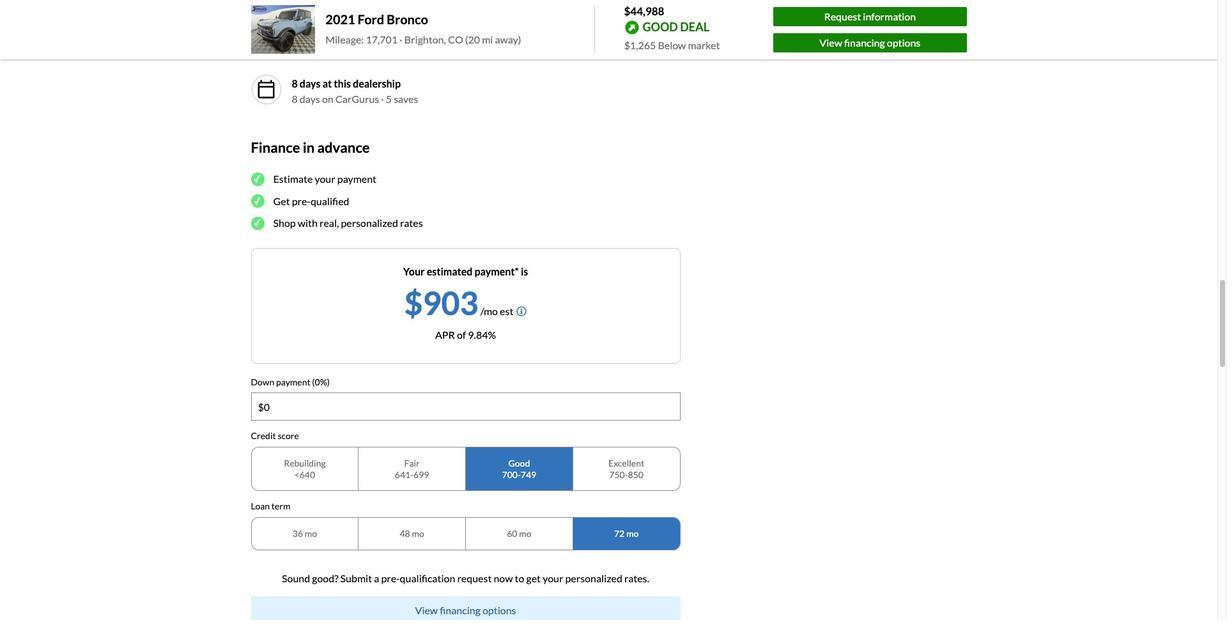 Task type: vqa. For each thing, say whether or not it's contained in the screenshot.
left "graph"
no



Task type: describe. For each thing, give the bounding box(es) containing it.
qualification
[[400, 572, 456, 584]]

view financing options for left view financing options button
[[415, 604, 516, 616]]

view for top view financing options button
[[820, 36, 843, 48]]

ford
[[358, 12, 384, 27]]

get pre-qualified
[[273, 195, 349, 207]]

fair
[[404, 458, 420, 469]]

rebuilding <640
[[284, 458, 326, 480]]

at
[[323, 77, 332, 89]]

sound good? submit a pre-qualification request now to get your personalized rates.
[[282, 572, 650, 584]]

bronco
[[387, 12, 428, 27]]

(0%)
[[312, 376, 330, 387]]

$903 /mo est
[[405, 284, 514, 322]]

1 days from the top
[[300, 77, 321, 89]]

0 horizontal spatial view financing options button
[[251, 596, 681, 620]]

good deal
[[643, 20, 710, 34]]

request
[[825, 10, 862, 22]]

60 mo
[[507, 528, 532, 539]]

641-
[[395, 469, 414, 480]]

brighton,
[[405, 33, 446, 46]]

$1,265
[[624, 39, 656, 51]]

mo for 60 mo
[[519, 528, 532, 539]]

mi
[[482, 33, 493, 46]]

excellent
[[609, 458, 645, 469]]

750-
[[610, 469, 628, 480]]

good 700-749
[[502, 458, 537, 480]]

credit score
[[251, 431, 299, 442]]

is
[[521, 265, 528, 277]]

estimate
[[273, 173, 313, 185]]

loan term
[[251, 501, 291, 512]]

of
[[457, 328, 466, 341]]

a
[[374, 572, 379, 584]]

qualified
[[311, 195, 349, 207]]

on
[[322, 93, 334, 105]]

your
[[403, 265, 425, 277]]

price
[[307, 35, 331, 47]]

1 vertical spatial payment
[[276, 376, 311, 387]]

estimate your payment
[[273, 173, 377, 185]]

850
[[628, 469, 644, 480]]

36 mo
[[293, 528, 317, 539]]

72
[[615, 528, 625, 539]]

down payment (0%)
[[251, 376, 330, 387]]

rates
[[400, 217, 423, 229]]

0 vertical spatial payment
[[338, 173, 377, 185]]

48 mo
[[400, 528, 424, 539]]

(20
[[465, 33, 480, 46]]

changes
[[333, 35, 370, 47]]

fair 641-699
[[395, 458, 429, 480]]

shop with real, personalized rates
[[273, 217, 423, 229]]

request information button
[[774, 7, 967, 26]]

good?
[[312, 572, 339, 584]]

below
[[658, 39, 686, 51]]

loan
[[251, 501, 270, 512]]

down
[[251, 376, 275, 387]]

estimated
[[427, 265, 473, 277]]

apr
[[435, 328, 455, 341]]

1 horizontal spatial options
[[887, 36, 921, 48]]

0 vertical spatial view financing options button
[[774, 33, 967, 52]]

0 vertical spatial your
[[315, 173, 336, 185]]

8 days at this dealership image
[[251, 74, 282, 105]]

$903
[[405, 284, 479, 322]]

rates.
[[625, 572, 650, 584]]

financing for left view financing options button
[[440, 604, 481, 616]]

0 vertical spatial personalized
[[341, 217, 398, 229]]

2 8 from the top
[[292, 93, 298, 105]]

48
[[400, 528, 410, 539]]

1 8 from the top
[[292, 77, 298, 89]]

36
[[293, 528, 303, 539]]

credit
[[251, 431, 276, 442]]

now
[[494, 572, 513, 584]]

$44,988
[[624, 4, 665, 18]]

2021 ford bronco image
[[251, 5, 315, 54]]



Task type: locate. For each thing, give the bounding box(es) containing it.
mo for 72 mo
[[627, 528, 639, 539]]

pre- right get
[[292, 195, 311, 207]]

market
[[688, 39, 720, 51]]

personalized
[[341, 217, 398, 229], [566, 572, 623, 584]]

/mo
[[481, 305, 498, 317]]

Down payment (0%) text field
[[252, 394, 680, 420]]

mo right 36
[[305, 528, 317, 539]]

days left at on the left top of page
[[300, 77, 321, 89]]

0 vertical spatial pre-
[[292, 195, 311, 207]]

·
[[400, 33, 403, 46], [381, 93, 384, 105]]

in
[[303, 139, 315, 156]]

your right get
[[543, 572, 564, 584]]

cargurus
[[336, 93, 379, 105]]

3 mo from the left
[[519, 528, 532, 539]]

8 days at this dealership image
[[256, 79, 277, 100]]

get
[[273, 195, 290, 207]]

your estimated payment* is
[[403, 265, 528, 277]]

view down qualification
[[415, 604, 438, 616]]

1 vertical spatial your
[[543, 572, 564, 584]]

financing for top view financing options button
[[845, 36, 885, 48]]

options down now
[[483, 604, 516, 616]]

excellent 750-850
[[609, 458, 645, 480]]

view financing options down sound good? submit a pre-qualification request now to get your personalized rates.
[[415, 604, 516, 616]]

pre- right a
[[381, 572, 400, 584]]

view financing options for top view financing options button
[[820, 36, 921, 48]]

real,
[[320, 217, 339, 229]]

1 vertical spatial view financing options button
[[251, 596, 681, 620]]

1 horizontal spatial payment
[[338, 173, 377, 185]]

1 vertical spatial 8
[[292, 93, 298, 105]]

1 vertical spatial options
[[483, 604, 516, 616]]

this
[[334, 77, 351, 89]]

699
[[414, 469, 429, 480]]

no price changes image
[[256, 29, 277, 50]]

0 horizontal spatial ·
[[381, 93, 384, 105]]

0 vertical spatial financing
[[845, 36, 885, 48]]

· right 17,701
[[400, 33, 403, 46]]

view
[[820, 36, 843, 48], [415, 604, 438, 616]]

· inside 2021 ford bronco mileage: 17,701 · brighton, co (20 mi away)
[[400, 33, 403, 46]]

2021
[[326, 12, 355, 27]]

personalized right 'real,'
[[341, 217, 398, 229]]

8 right 8 days at this dealership icon
[[292, 93, 298, 105]]

0 horizontal spatial financing
[[440, 604, 481, 616]]

dealership
[[353, 77, 401, 89]]

0 horizontal spatial pre-
[[292, 195, 311, 207]]

submit
[[341, 572, 372, 584]]

0 vertical spatial options
[[887, 36, 921, 48]]

good
[[643, 20, 678, 34]]

mo right 72
[[627, 528, 639, 539]]

info circle image
[[517, 306, 527, 316]]

1 horizontal spatial pre-
[[381, 572, 400, 584]]

1 horizontal spatial view
[[820, 36, 843, 48]]

financing
[[845, 36, 885, 48], [440, 604, 481, 616]]

with
[[298, 217, 318, 229]]

1 vertical spatial personalized
[[566, 572, 623, 584]]

saves
[[394, 93, 418, 105]]

1 horizontal spatial view financing options button
[[774, 33, 967, 52]]

good
[[509, 458, 530, 469]]

finance
[[251, 139, 300, 156]]

away)
[[495, 33, 522, 46]]

0 vertical spatial view financing options
[[820, 36, 921, 48]]

0 horizontal spatial personalized
[[341, 217, 398, 229]]

1 vertical spatial days
[[300, 93, 320, 105]]

mo for 48 mo
[[412, 528, 424, 539]]

0 horizontal spatial options
[[483, 604, 516, 616]]

finance in advance
[[251, 139, 370, 156]]

request information
[[825, 10, 916, 22]]

mileage:
[[326, 33, 364, 46]]

17,701
[[366, 33, 398, 46]]

days left 'on'
[[300, 93, 320, 105]]

no
[[292, 35, 305, 47]]

749
[[521, 469, 537, 480]]

· inside 8 days at this dealership 8 days on cargurus · 5 saves
[[381, 93, 384, 105]]

your up qualified
[[315, 173, 336, 185]]

1 horizontal spatial ·
[[400, 33, 403, 46]]

· left 5 on the top of page
[[381, 93, 384, 105]]

view financing options button down sound good? submit a pre-qualification request now to get your personalized rates.
[[251, 596, 681, 620]]

payment
[[338, 173, 377, 185], [276, 376, 311, 387]]

information
[[863, 10, 916, 22]]

payment left (0%)
[[276, 376, 311, 387]]

options down the information
[[887, 36, 921, 48]]

1 vertical spatial ·
[[381, 93, 384, 105]]

co
[[448, 33, 463, 46]]

financing down sound good? submit a pre-qualification request now to get your personalized rates.
[[440, 604, 481, 616]]

0 vertical spatial ·
[[400, 33, 403, 46]]

deal
[[681, 20, 710, 34]]

0 horizontal spatial view financing options
[[415, 604, 516, 616]]

pre-
[[292, 195, 311, 207], [381, 572, 400, 584]]

to
[[515, 572, 525, 584]]

score
[[278, 431, 299, 442]]

$1,265 below market
[[624, 39, 720, 51]]

1 mo from the left
[[305, 528, 317, 539]]

4 mo from the left
[[627, 528, 639, 539]]

9.84%
[[468, 328, 496, 341]]

days
[[300, 77, 321, 89], [300, 93, 320, 105]]

72 mo
[[615, 528, 639, 539]]

5
[[386, 93, 392, 105]]

payment*
[[475, 265, 519, 277]]

8
[[292, 77, 298, 89], [292, 93, 298, 105]]

no price changes image
[[251, 24, 282, 55]]

8 right 8 days at this dealership image
[[292, 77, 298, 89]]

1 vertical spatial view financing options
[[415, 604, 516, 616]]

8 days at this dealership 8 days on cargurus · 5 saves
[[292, 77, 418, 105]]

1 vertical spatial view
[[415, 604, 438, 616]]

1 horizontal spatial financing
[[845, 36, 885, 48]]

personalized left rates.
[[566, 572, 623, 584]]

view financing options button down request information button in the right of the page
[[774, 33, 967, 52]]

mo right 60
[[519, 528, 532, 539]]

mo right '48'
[[412, 528, 424, 539]]

2 mo from the left
[[412, 528, 424, 539]]

0 vertical spatial view
[[820, 36, 843, 48]]

1 vertical spatial financing
[[440, 604, 481, 616]]

<640
[[295, 469, 315, 480]]

payment down 'advance'
[[338, 173, 377, 185]]

2 days from the top
[[300, 93, 320, 105]]

2021 ford bronco mileage: 17,701 · brighton, co (20 mi away)
[[326, 12, 522, 46]]

options
[[887, 36, 921, 48], [483, 604, 516, 616]]

0 horizontal spatial your
[[315, 173, 336, 185]]

1 vertical spatial pre-
[[381, 572, 400, 584]]

view down request
[[820, 36, 843, 48]]

60
[[507, 528, 518, 539]]

view for left view financing options button
[[415, 604, 438, 616]]

rebuilding
[[284, 458, 326, 469]]

financing down request information button in the right of the page
[[845, 36, 885, 48]]

mo for 36 mo
[[305, 528, 317, 539]]

your
[[315, 173, 336, 185], [543, 572, 564, 584]]

get
[[527, 572, 541, 584]]

view financing options
[[820, 36, 921, 48], [415, 604, 516, 616]]

view financing options down request information button in the right of the page
[[820, 36, 921, 48]]

term
[[272, 501, 291, 512]]

request
[[457, 572, 492, 584]]

700-
[[502, 469, 521, 480]]

view financing options button
[[774, 33, 967, 52], [251, 596, 681, 620]]

sound
[[282, 572, 310, 584]]

0 horizontal spatial payment
[[276, 376, 311, 387]]

0 vertical spatial 8
[[292, 77, 298, 89]]

0 vertical spatial days
[[300, 77, 321, 89]]

shop
[[273, 217, 296, 229]]

apr of 9.84%
[[435, 328, 496, 341]]

1 horizontal spatial view financing options
[[820, 36, 921, 48]]

1 horizontal spatial your
[[543, 572, 564, 584]]

1 horizontal spatial personalized
[[566, 572, 623, 584]]

advance
[[318, 139, 370, 156]]

no price changes
[[292, 35, 370, 47]]

0 horizontal spatial view
[[415, 604, 438, 616]]

est
[[500, 305, 514, 317]]



